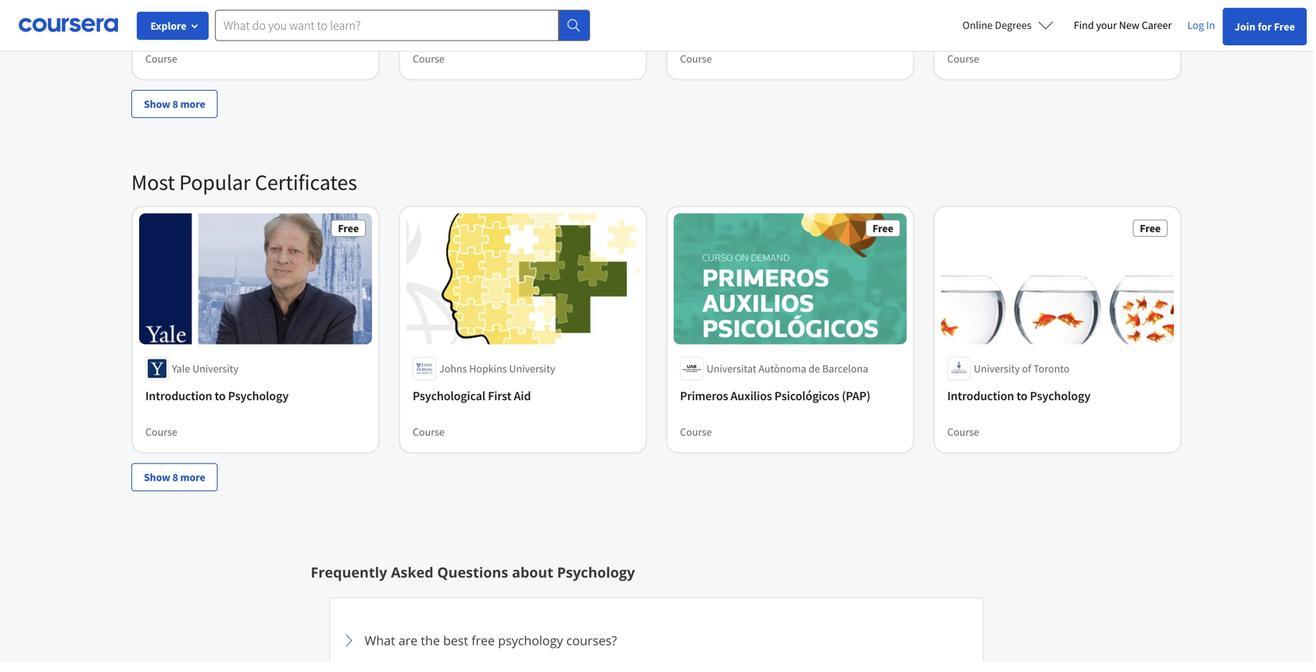 Task type: locate. For each thing, give the bounding box(es) containing it.
what
[[365, 632, 395, 649]]

1 horizontal spatial introduction to psychology
[[947, 388, 1091, 404]]

1 horizontal spatial psychology
[[557, 563, 635, 582]]

online degrees button
[[950, 8, 1066, 42]]

more inside most popular certificates collection element
[[180, 470, 205, 484]]

introduction to psychology down yale university
[[145, 388, 289, 404]]

university right yale
[[192, 361, 238, 376]]

aid
[[514, 388, 531, 404]]

most
[[131, 168, 175, 196]]

2 more from the top
[[180, 470, 205, 484]]

introduction to psychology link for yale university
[[145, 386, 366, 405]]

psychology
[[228, 388, 289, 404], [1030, 388, 1091, 404], [557, 563, 635, 582]]

1 vertical spatial 8
[[172, 470, 178, 484]]

2 8 from the top
[[172, 470, 178, 484]]

1 horizontal spatial university
[[509, 361, 555, 376]]

show for show 8 more button within most popular certificates collection element
[[144, 470, 170, 484]]

show for show 8 more button in the beginner psychology courses collection element
[[144, 97, 170, 111]]

join for free
[[1235, 20, 1295, 34]]

your
[[1096, 18, 1117, 32]]

frequently asked questions about psychology
[[311, 563, 635, 582]]

0 horizontal spatial introduction to psychology link
[[145, 386, 366, 405]]

show 8 more inside beginner psychology courses collection element
[[144, 97, 205, 111]]

1 vertical spatial show 8 more button
[[131, 463, 218, 491]]

1 more from the top
[[180, 97, 205, 111]]

introduction to psychology link down yale university
[[145, 386, 366, 405]]

1 8 from the top
[[172, 97, 178, 111]]

asked
[[391, 563, 434, 582]]

show 8 more for show 8 more button in the beginner psychology courses collection element
[[144, 97, 205, 111]]

1 vertical spatial show 8 more
[[144, 470, 205, 484]]

coursera image
[[19, 13, 118, 38]]

2 introduction to psychology link from the left
[[947, 386, 1168, 405]]

1 horizontal spatial introduction to psychology link
[[947, 386, 1168, 405]]

introduction to psychology link for university of toronto
[[947, 386, 1168, 405]]

beginner psychology courses collection element
[[122, 0, 1191, 143]]

to down university of toronto
[[1017, 388, 1028, 404]]

career
[[1142, 18, 1172, 32]]

free
[[1274, 20, 1295, 34], [338, 221, 359, 235], [873, 221, 894, 235], [1140, 221, 1161, 235]]

psychological first aid link
[[413, 386, 633, 405]]

join for free link
[[1223, 8, 1307, 45]]

primeros
[[680, 388, 728, 404]]

2 introduction from the left
[[947, 388, 1014, 404]]

0 vertical spatial show
[[144, 97, 170, 111]]

2 horizontal spatial psychology
[[1030, 388, 1091, 404]]

1 to from the left
[[215, 388, 226, 404]]

1 horizontal spatial to
[[1017, 388, 1028, 404]]

universitat autònoma de barcelona
[[707, 361, 868, 376]]

0 vertical spatial show 8 more button
[[131, 90, 218, 118]]

psychological first aid
[[413, 388, 531, 404]]

johns
[[439, 361, 467, 376]]

introduction
[[145, 388, 212, 404], [947, 388, 1014, 404]]

degrees
[[995, 18, 1032, 32]]

about
[[512, 563, 553, 582]]

0 horizontal spatial introduction
[[145, 388, 212, 404]]

universitat
[[707, 361, 756, 376]]

1 vertical spatial more
[[180, 470, 205, 484]]

introduction down yale
[[145, 388, 212, 404]]

0 horizontal spatial to
[[215, 388, 226, 404]]

university left of
[[974, 361, 1020, 376]]

explore
[[150, 19, 186, 33]]

introduction to psychology link
[[145, 386, 366, 405], [947, 386, 1168, 405]]

2 show from the top
[[144, 470, 170, 484]]

1 introduction to psychology from the left
[[145, 388, 289, 404]]

introduction down university of toronto
[[947, 388, 1014, 404]]

0 vertical spatial more
[[180, 97, 205, 111]]

find your new career link
[[1066, 16, 1180, 35]]

1 show from the top
[[144, 97, 170, 111]]

None search field
[[215, 10, 590, 41]]

course
[[145, 51, 177, 65], [413, 51, 445, 65], [680, 51, 712, 65], [947, 51, 979, 65], [145, 425, 177, 439], [413, 425, 445, 439], [680, 425, 712, 439], [947, 425, 979, 439]]

university up psychological first aid link
[[509, 361, 555, 376]]

for
[[1258, 20, 1272, 34]]

8
[[172, 97, 178, 111], [172, 470, 178, 484]]

introduction to psychology for university
[[145, 388, 289, 404]]

2 horizontal spatial university
[[974, 361, 1020, 376]]

show inside beginner psychology courses collection element
[[144, 97, 170, 111]]

1 horizontal spatial introduction
[[947, 388, 1014, 404]]

1 university from the left
[[192, 361, 238, 376]]

show
[[144, 97, 170, 111], [144, 470, 170, 484]]

introduction to psychology
[[145, 388, 289, 404], [947, 388, 1091, 404]]

1 introduction to psychology link from the left
[[145, 386, 366, 405]]

2 show 8 more button from the top
[[131, 463, 218, 491]]

0 horizontal spatial psychology
[[228, 388, 289, 404]]

psychology down yale university
[[228, 388, 289, 404]]

to
[[215, 388, 226, 404], [1017, 388, 1028, 404]]

0 vertical spatial 8
[[172, 97, 178, 111]]

0 horizontal spatial introduction to psychology
[[145, 388, 289, 404]]

to down yale university
[[215, 388, 226, 404]]

introduction to psychology down university of toronto
[[947, 388, 1091, 404]]

psychology down toronto
[[1030, 388, 1091, 404]]

0 horizontal spatial university
[[192, 361, 238, 376]]

2 show 8 more from the top
[[144, 470, 205, 484]]

free
[[472, 632, 495, 649]]

are
[[399, 632, 418, 649]]

1 show 8 more button from the top
[[131, 90, 218, 118]]

show 8 more inside most popular certificates collection element
[[144, 470, 205, 484]]

university
[[192, 361, 238, 376], [509, 361, 555, 376], [974, 361, 1020, 376]]

more
[[180, 97, 205, 111], [180, 470, 205, 484]]

show 8 more
[[144, 97, 205, 111], [144, 470, 205, 484]]

(pap)
[[842, 388, 871, 404]]

best
[[443, 632, 468, 649]]

first
[[488, 388, 512, 404]]

more inside beginner psychology courses collection element
[[180, 97, 205, 111]]

show 8 more button
[[131, 90, 218, 118], [131, 463, 218, 491]]

frequently
[[311, 563, 387, 582]]

university of toronto
[[974, 361, 1070, 376]]

1 show 8 more from the top
[[144, 97, 205, 111]]

psychology
[[498, 632, 563, 649]]

primeros auxilios psicológicos (pap) link
[[680, 386, 901, 405]]

log in
[[1188, 18, 1215, 32]]

0 vertical spatial show 8 more
[[144, 97, 205, 111]]

2 introduction to psychology from the left
[[947, 388, 1091, 404]]

de
[[809, 361, 820, 376]]

psychology right about in the bottom of the page
[[557, 563, 635, 582]]

1 vertical spatial show
[[144, 470, 170, 484]]

show inside most popular certificates collection element
[[144, 470, 170, 484]]

what are the best free psychology courses? list item
[[330, 598, 984, 662]]

1 introduction from the left
[[145, 388, 212, 404]]

2 to from the left
[[1017, 388, 1028, 404]]

most popular certificates
[[131, 168, 357, 196]]

3 university from the left
[[974, 361, 1020, 376]]

introduction to psychology link down toronto
[[947, 386, 1168, 405]]



Task type: describe. For each thing, give the bounding box(es) containing it.
show 8 more for show 8 more button within most popular certificates collection element
[[144, 470, 205, 484]]

more for show 8 more button in the beginner psychology courses collection element
[[180, 97, 205, 111]]

chevron down image
[[60, 24, 71, 35]]

hopkins
[[469, 361, 507, 376]]

certificates
[[255, 168, 357, 196]]

free for university of toronto
[[1140, 221, 1161, 235]]

chevron right image
[[340, 631, 358, 650]]

psychology for yale university
[[228, 388, 289, 404]]

free for yale university
[[338, 221, 359, 235]]

introduction for yale
[[145, 388, 212, 404]]

join
[[1235, 20, 1256, 34]]

more for show 8 more button within most popular certificates collection element
[[180, 470, 205, 484]]

log in link
[[1180, 16, 1223, 34]]

what are the best free psychology courses? button
[[340, 608, 974, 662]]

psychology for university of toronto
[[1030, 388, 1091, 404]]

psicológicos
[[775, 388, 840, 404]]

show 8 more button inside most popular certificates collection element
[[131, 463, 218, 491]]

to for university
[[215, 388, 226, 404]]

to for of
[[1017, 388, 1028, 404]]

of
[[1022, 361, 1031, 376]]

introduction for university
[[947, 388, 1014, 404]]

8 inside beginner psychology courses collection element
[[172, 97, 178, 111]]

the
[[421, 632, 440, 649]]

find your new career
[[1074, 18, 1172, 32]]

online
[[963, 18, 993, 32]]

psychological
[[413, 388, 486, 404]]

yale
[[172, 361, 190, 376]]

yale university
[[172, 361, 238, 376]]

what are the best free psychology courses?
[[365, 632, 617, 649]]

courses?
[[566, 632, 617, 649]]

auxilios
[[731, 388, 772, 404]]

8 inside most popular certificates collection element
[[172, 470, 178, 484]]

popular
[[179, 168, 251, 196]]

most popular certificates collection element
[[122, 143, 1191, 516]]

primeros auxilios psicológicos (pap)
[[680, 388, 871, 404]]

autònoma
[[759, 361, 807, 376]]

online degrees
[[963, 18, 1032, 32]]

new
[[1119, 18, 1140, 32]]

free for universitat autònoma de barcelona
[[873, 221, 894, 235]]

find
[[1074, 18, 1094, 32]]

What do you want to learn? text field
[[215, 10, 559, 41]]

explore button
[[137, 12, 209, 40]]

questions
[[437, 563, 508, 582]]

johns hopkins university
[[439, 361, 555, 376]]

show 8 more button inside beginner psychology courses collection element
[[131, 90, 218, 118]]

2 university from the left
[[509, 361, 555, 376]]

barcelona
[[822, 361, 868, 376]]

introduction to psychology for of
[[947, 388, 1091, 404]]

log
[[1188, 18, 1204, 32]]

toronto
[[1034, 361, 1070, 376]]

in
[[1206, 18, 1215, 32]]



Task type: vqa. For each thing, say whether or not it's contained in the screenshot.
have within Welcome to Generative AI for Everyone! You're joining thousands of learners currently enrolled in the course. I'm excited to have you in the class and look forward to your contributions to the learning community.
no



